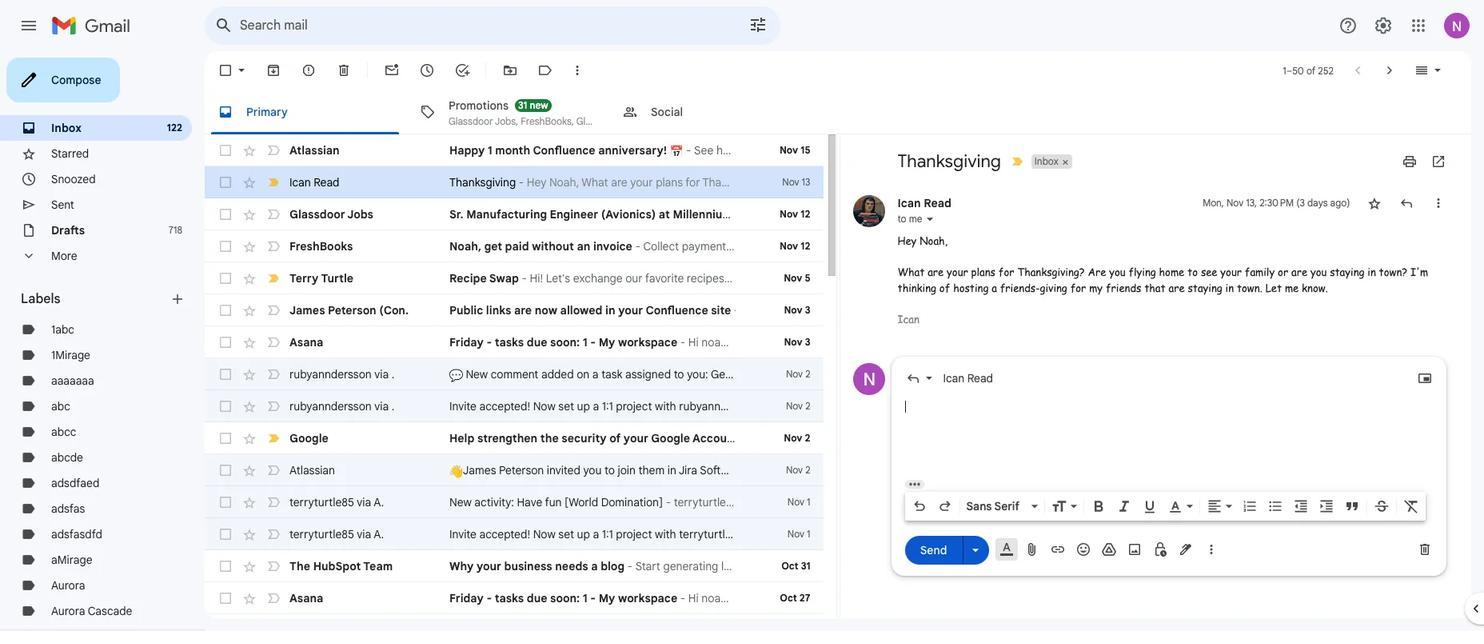 Task type: describe. For each thing, give the bounding box(es) containing it.
back
[[747, 367, 772, 382]]

you:
[[687, 367, 709, 382]]

james peterson invited you to join them in jira software
[[463, 463, 746, 478]]

your up join
[[624, 431, 649, 446]]

50
[[1293, 64, 1305, 76]]

more options image
[[1207, 542, 1216, 558]]

row containing freshbooks
[[205, 230, 824, 262]]

turtle
[[321, 271, 354, 286]]

rubyanndersson inside invite accepted! now set up a 1:1 project with rubyanndersson "link"
[[679, 399, 762, 414]]

the hubspot team
[[290, 559, 393, 574]]

anniversary!
[[598, 143, 667, 158]]

of inside the what are your plans for thanksgiving? are you flying home to see your family or are you staying in town? i'm thinking of hosting a friends-giving for my friends that are staying in town. let me know.
[[940, 280, 951, 295]]

primary
[[246, 104, 288, 119]]

1 my from the top
[[599, 335, 615, 350]]

2 my from the top
[[599, 591, 615, 606]]

1 horizontal spatial for
[[1071, 280, 1087, 295]]

apply
[[1166, 207, 1198, 222]]

1 horizontal spatial noah,
[[920, 234, 948, 248]]

get
[[484, 239, 502, 254]]

1 atlassian from the top
[[290, 143, 340, 158]]

sans
[[967, 499, 992, 514]]

your up hosting
[[947, 265, 968, 279]]

adsdfaed
[[51, 476, 99, 490]]

sr. manufacturing engineer (avionics) at millennium space systems, a boeing company and 8 more jobs in los angeles, ca for you. apply now.
[[450, 207, 1228, 222]]

terry turtle
[[290, 271, 354, 286]]

sans serif option
[[963, 498, 1028, 514]]

0 vertical spatial for
[[1122, 207, 1137, 222]]

8
[[953, 207, 959, 222]]

1 vertical spatial ican read
[[898, 196, 952, 210]]

task
[[602, 367, 623, 382]]

1 12 from the top
[[801, 208, 811, 220]]

1 vertical spatial for
[[999, 265, 1015, 279]]

sr. manufacturing engineer (avionics) at millennium space systems, a boeing company and 8 more jobs in los angeles, ca for you. apply now. link
[[450, 206, 1228, 222]]

peterson for (con.
[[328, 303, 377, 318]]

1 horizontal spatial staying
[[1330, 265, 1365, 279]]

archive image
[[266, 62, 282, 78]]

31 inside tab
[[518, 99, 527, 111]]

friends
[[1106, 280, 1142, 295]]

0 horizontal spatial me
[[909, 213, 923, 225]]

hubspot
[[313, 559, 361, 574]]

inbox link
[[51, 121, 82, 135]]

nov inside cell
[[1227, 197, 1244, 209]]

to me
[[898, 213, 923, 225]]

ican right type of response image
[[943, 371, 965, 386]]

now for invite accepted! now set up a 1:1 project with rubyanndersson
[[533, 399, 556, 414]]

0 horizontal spatial read
[[314, 175, 340, 190]]

1mirage
[[51, 348, 90, 362]]

that
[[1145, 280, 1166, 295]]

718
[[169, 224, 182, 236]]

me inside the what are your plans for thanksgiving? are you flying home to see your family or are you staying in town? i'm thinking of hosting a friends-giving for my friends that are staying in town. let me know.
[[1285, 280, 1299, 295]]

promotions
[[449, 98, 509, 112]]

row containing the hubspot team
[[205, 550, 824, 582]]

happy
[[450, 143, 485, 158]]

cascade
[[88, 604, 132, 618]]

gmail image
[[51, 10, 138, 42]]

bold ‪(⌘b)‬ image
[[1091, 498, 1107, 514]]

adsdfaed link
[[51, 476, 99, 490]]

systems,
[[772, 207, 821, 222]]

join
[[618, 463, 636, 478]]

glassdoor jobs
[[290, 207, 374, 222]]

nov 2 for rubyanndersson via .
[[786, 368, 811, 380]]

1 google from the left
[[290, 431, 329, 446]]

activity:
[[475, 495, 514, 510]]

your right why
[[477, 559, 502, 574]]

1 on from the left
[[577, 367, 590, 382]]

you.
[[1140, 207, 1164, 222]]

are left now
[[514, 303, 532, 318]]

nov 2 for google
[[784, 432, 811, 444]]

new comment added on a task assigned to you: get us back on track
[[463, 367, 816, 382]]

5
[[805, 272, 811, 284]]

122
[[167, 122, 182, 134]]

are down the home at the right top
[[1169, 280, 1185, 295]]

accepted! for invite accepted! now set up a 1:1 project with terryturtle85
[[480, 527, 530, 542]]

days
[[1308, 197, 1328, 209]]

manufacturing
[[466, 207, 547, 222]]

indent less ‪(⌘[)‬ image
[[1293, 498, 1309, 514]]

are up thinking at top
[[928, 265, 944, 279]]

8 row from the top
[[205, 358, 824, 390]]

strikethrough ‪(⌘⇧x)‬ image
[[1374, 498, 1390, 514]]

nov 15
[[780, 144, 811, 156]]

2 friday from the top
[[450, 591, 484, 606]]

7 row from the top
[[205, 326, 824, 358]]

formatting options toolbar
[[905, 492, 1426, 521]]

1 friday from the top
[[450, 335, 484, 350]]

james peterson (con.
[[290, 303, 409, 318]]

new for new activity: have fun [world domination] -
[[450, 495, 472, 510]]

to left the you: on the bottom of page
[[674, 367, 684, 382]]

2 due from the top
[[527, 591, 548, 606]]

security
[[562, 431, 607, 446]]

plans
[[972, 265, 996, 279]]

drafts link
[[51, 223, 85, 238]]

town?
[[1380, 265, 1408, 279]]

more
[[962, 207, 990, 222]]

ca
[[1103, 207, 1119, 222]]

home
[[1160, 265, 1185, 279]]

us
[[732, 367, 744, 382]]

2 vertical spatial of
[[610, 431, 621, 446]]

0 horizontal spatial confluence
[[533, 143, 596, 158]]

set for rubyanndersson
[[559, 399, 574, 414]]

sent link
[[51, 198, 74, 212]]

discard draft ‪(⌘⇧d)‬ image
[[1417, 542, 1433, 558]]

support image
[[1339, 16, 1358, 35]]

1:1 for rubyanndersson
[[602, 399, 613, 414]]

your right allowed
[[618, 303, 643, 318]]

tab list containing promotions
[[205, 90, 1472, 134]]

2 nov 12 from the top
[[780, 240, 811, 252]]

giving
[[1040, 280, 1068, 295]]

indent more ‪(⌘])‬ image
[[1319, 498, 1335, 514]]

more image
[[570, 62, 586, 78]]

why
[[450, 559, 474, 574]]

row containing glassdoor jobs
[[205, 198, 1228, 230]]

undo ‪(⌘z)‬ image
[[911, 498, 927, 514]]

italic ‪(⌘i)‬ image
[[1116, 498, 1132, 514]]

labels navigation
[[0, 51, 205, 631]]

2 on from the left
[[774, 367, 787, 382]]

why your business needs a blog -
[[450, 559, 636, 574]]

friends-
[[1000, 280, 1040, 295]]

jobs
[[347, 207, 374, 222]]

in left town. on the right of the page
[[1226, 280, 1234, 295]]

13
[[802, 176, 811, 188]]

Not starred checkbox
[[1367, 195, 1383, 211]]

and
[[930, 207, 950, 222]]

new
[[530, 99, 548, 111]]

compose
[[51, 73, 101, 87]]

a left task
[[593, 367, 599, 382]]

1 workspace from the top
[[618, 335, 678, 350]]

the
[[290, 559, 310, 574]]

1 friday - tasks due soon: 1 - my workspace - from the top
[[450, 335, 689, 350]]

thanksgiving for thanksgiving
[[898, 150, 1001, 172]]

accepted! for invite accepted! now set up a 1:1 project with rubyanndersson
[[480, 399, 530, 414]]

noah, get paid without an invoice -
[[450, 239, 643, 254]]

toggle confidential mode image
[[1152, 542, 1168, 558]]

row containing google
[[205, 422, 824, 454]]

2 google from the left
[[651, 431, 690, 446]]

invited
[[547, 463, 581, 478]]

older image
[[1382, 62, 1398, 78]]

report spam image
[[301, 62, 317, 78]]

show trimmed content image
[[905, 480, 924, 489]]

252
[[1319, 64, 1334, 76]]

to inside the what are your plans for thanksgiving? are you flying home to see your family or are you staying in town? i'm thinking of hosting a friends-giving for my friends that are staying in town. let me know.
[[1188, 265, 1198, 279]]

1 horizontal spatial read
[[924, 196, 952, 210]]

more button
[[0, 243, 192, 269]]

15 row from the top
[[205, 582, 824, 614]]

jobs
[[993, 207, 1016, 222]]

3 for friday - tasks due soon: 1 - my workspace -
[[805, 336, 811, 348]]

to left join
[[605, 463, 615, 478]]

move to image
[[502, 62, 518, 78]]

sent
[[51, 198, 74, 212]]

a down [world
[[593, 527, 599, 542]]

promotions, 31 new messages, tab
[[407, 90, 609, 134]]

labels heading
[[21, 291, 170, 307]]

0 horizontal spatial noah,
[[450, 239, 482, 254]]

0 vertical spatial of
[[1307, 64, 1316, 76]]

ican up glassdoor
[[290, 175, 311, 190]]

oct for why your business needs a blog -
[[782, 560, 799, 572]]

recipe
[[450, 271, 487, 286]]

16 row from the top
[[205, 614, 824, 631]]

peterson for invited
[[499, 463, 544, 478]]

aurora cascade link
[[51, 604, 132, 618]]

1 tasks from the top
[[495, 335, 524, 350]]

primary tab
[[205, 90, 406, 134]]

assigned
[[626, 367, 671, 382]]

1 nov 12 from the top
[[780, 208, 811, 220]]

domination]
[[601, 495, 663, 510]]

glassdoor
[[290, 207, 345, 222]]

a left blog
[[591, 559, 598, 574]]

insert photo image
[[1127, 542, 1143, 558]]

2 friday - tasks due soon: 1 - my workspace - from the top
[[450, 591, 689, 606]]

abc
[[51, 399, 70, 414]]

an
[[577, 239, 591, 254]]

james for james peterson (con.
[[290, 303, 325, 318]]

2 12 from the top
[[801, 240, 811, 252]]

have
[[517, 495, 543, 510]]

27
[[800, 592, 811, 604]]

invite for invite accepted! now set up a 1:1 project with terryturtle85
[[450, 527, 477, 542]]

aurora for aurora cascade
[[51, 604, 85, 618]]

mon, nov 13, 2:30 pm (3 days ago) cell
[[1203, 195, 1351, 211]]

help
[[450, 431, 475, 446]]

2 . from the top
[[392, 399, 395, 414]]

paid
[[505, 239, 529, 254]]

show details image
[[926, 214, 935, 224]]

insert emoji ‪(⌘⇧2)‬ image
[[1075, 542, 1091, 558]]

more
[[51, 249, 77, 263]]

serif
[[995, 499, 1020, 514]]

2 tasks from the top
[[495, 591, 524, 606]]

a inside "link"
[[593, 399, 599, 414]]

2 a. from the top
[[374, 527, 384, 542]]

team
[[363, 559, 393, 574]]



Task type: locate. For each thing, give the bounding box(es) containing it.
2 soon: from the top
[[550, 591, 580, 606]]

new for new comment added on a task assigned to you: get us back on track
[[466, 367, 488, 382]]

social
[[651, 104, 683, 119]]

10 row from the top
[[205, 422, 824, 454]]

invite accepted! now set up a 1:1 project with terryturtle85
[[450, 527, 744, 542]]

0 horizontal spatial james
[[290, 303, 325, 318]]

confluence left site
[[646, 303, 708, 318]]

for up friends-
[[999, 265, 1015, 279]]

1
[[1283, 64, 1287, 76], [488, 143, 493, 158], [583, 335, 588, 350], [807, 496, 811, 508], [807, 528, 811, 540], [583, 591, 588, 606]]

labels
[[21, 291, 60, 307]]

of
[[1307, 64, 1316, 76], [940, 280, 951, 295], [610, 431, 621, 446]]

read right type of response image
[[968, 371, 994, 386]]

in inside james peterson invited you to join them in jira software link
[[668, 463, 677, 478]]

get
[[711, 367, 729, 382]]

inbox up los
[[1035, 155, 1059, 167]]

0 horizontal spatial for
[[999, 265, 1015, 279]]

a down plans
[[992, 280, 997, 295]]

ican down thinking at top
[[898, 312, 920, 326]]

for left my
[[1071, 280, 1087, 295]]

attach files image
[[1024, 542, 1040, 558]]

1 vertical spatial accepted!
[[480, 527, 530, 542]]

rubyanndersson
[[290, 367, 372, 382], [290, 399, 372, 414], [679, 399, 762, 414]]

of left hosting
[[940, 280, 951, 295]]

set down new activity: have fun [world domination] -
[[559, 527, 574, 542]]

read up show details image at the right of page
[[924, 196, 952, 210]]

0 vertical spatial invite
[[450, 399, 477, 414]]

2 accepted! from the top
[[480, 527, 530, 542]]

1:1 for terryturtle85
[[602, 527, 613, 542]]

2 row from the top
[[205, 166, 824, 198]]

project for terryturtle85
[[616, 527, 652, 542]]

0 vertical spatial atlassian
[[290, 143, 340, 158]]

inbox
[[51, 121, 82, 135], [1035, 155, 1059, 167]]

0 vertical spatial 31
[[518, 99, 527, 111]]

track
[[790, 367, 816, 382]]

row containing james peterson (con.
[[205, 294, 824, 326]]

drafts
[[51, 223, 85, 238]]

invite up why
[[450, 527, 477, 542]]

2 vertical spatial for
[[1071, 280, 1087, 295]]

friday - tasks due soon: 1 - my workspace - down needs
[[450, 591, 689, 606]]

1 project from the top
[[616, 399, 652, 414]]

1 vertical spatial 1:1
[[602, 527, 613, 542]]

workspace up assigned on the left bottom
[[618, 335, 678, 350]]

0 vertical spatial a.
[[374, 495, 384, 510]]

soon: up added
[[550, 335, 580, 350]]

0 horizontal spatial thanksgiving
[[450, 175, 516, 190]]

nov 3 down nov 5
[[784, 304, 811, 316]]

me down or
[[1285, 280, 1299, 295]]

type of response image
[[905, 370, 921, 386]]

bulleted list ‪(⌘⇧8)‬ image
[[1267, 498, 1283, 514]]

ican read
[[290, 175, 340, 190], [898, 196, 952, 210], [943, 371, 994, 386]]

invite accepted! now set up a 1:1 project with terryturtle85 link
[[450, 526, 744, 542]]

sr.
[[450, 207, 464, 222]]

you up know.
[[1311, 265, 1327, 279]]

let
[[1266, 280, 1282, 295]]

asana down james peterson (con. at the left
[[290, 335, 323, 350]]

up for terryturtle85
[[577, 527, 590, 542]]

0 vertical spatial due
[[527, 335, 548, 350]]

up inside invite accepted! now set up a 1:1 project with rubyanndersson "link"
[[577, 399, 590, 414]]

1 set from the top
[[559, 399, 574, 414]]

0 vertical spatial james
[[290, 303, 325, 318]]

are
[[1088, 265, 1106, 279]]

1 vertical spatial new
[[450, 495, 472, 510]]

search mail image
[[210, 11, 238, 40]]

hey noah,
[[898, 234, 948, 248]]

family
[[1245, 265, 1275, 279]]

-
[[683, 143, 694, 158], [519, 175, 524, 190], [635, 239, 641, 254], [522, 271, 527, 286], [734, 303, 739, 318], [487, 335, 492, 350], [591, 335, 596, 350], [681, 335, 686, 350], [666, 495, 671, 510], [628, 559, 633, 574], [487, 591, 492, 606], [591, 591, 596, 606], [681, 591, 686, 606]]

1 vertical spatial aurora
[[51, 604, 85, 618]]

inbox inside button
[[1035, 155, 1059, 167]]

on right back
[[774, 367, 787, 382]]

new down 👋 icon
[[450, 495, 472, 510]]

friday
[[450, 335, 484, 350], [450, 591, 484, 606]]

allowed
[[560, 303, 603, 318]]

account
[[693, 431, 738, 446]]

1 accepted! from the top
[[480, 399, 530, 414]]

delete image
[[336, 62, 352, 78]]

1 vertical spatial asana
[[290, 591, 323, 606]]

1 vertical spatial nov 12
[[780, 240, 811, 252]]

thanksgiving main content
[[205, 51, 1472, 631]]

labels image
[[538, 62, 554, 78]]

aurora link
[[51, 578, 85, 593]]

happy 1 month confluence anniversary!
[[450, 143, 670, 158]]

confluence right month
[[533, 143, 596, 158]]

12
[[801, 208, 811, 220], [801, 240, 811, 252]]

1 vertical spatial of
[[940, 280, 951, 295]]

project inside "link"
[[616, 399, 652, 414]]

company
[[875, 207, 927, 222]]

main menu image
[[19, 16, 38, 35]]

inbox inside labels 'navigation'
[[51, 121, 82, 135]]

boeing
[[834, 207, 872, 222]]

2 invite from the top
[[450, 527, 477, 542]]

workspace down blog
[[618, 591, 678, 606]]

None checkbox
[[218, 142, 234, 158], [218, 174, 234, 190], [218, 206, 234, 222], [218, 302, 234, 318], [218, 334, 234, 350], [218, 366, 234, 382], [218, 398, 234, 414], [218, 430, 234, 446], [218, 526, 234, 542], [218, 558, 234, 574], [218, 142, 234, 158], [218, 174, 234, 190], [218, 206, 234, 222], [218, 302, 234, 318], [218, 334, 234, 350], [218, 366, 234, 382], [218, 398, 234, 414], [218, 430, 234, 446], [218, 526, 234, 542], [218, 558, 234, 574]]

nov 2 for atlassian
[[786, 464, 811, 476]]

0 vertical spatial terryturtle85 via a.
[[290, 495, 384, 510]]

row containing ican read
[[205, 166, 824, 198]]

1 horizontal spatial confluence
[[646, 303, 708, 318]]

more send options image
[[967, 542, 983, 558]]

0 vertical spatial thanksgiving
[[898, 150, 1001, 172]]

0 vertical spatial set
[[559, 399, 574, 414]]

james for james peterson invited you to join them in jira software
[[463, 463, 496, 478]]

what are your plans for thanksgiving? are you flying home to see your family or are you staying in town? i'm thinking of hosting a friends-giving for my friends that are staying in town. let me know.
[[898, 265, 1429, 295]]

👋 image
[[450, 465, 463, 478]]

toggle split pane mode image
[[1414, 62, 1430, 78]]

0 vertical spatial friday
[[450, 335, 484, 350]]

1 vertical spatial friday
[[450, 591, 484, 606]]

1 horizontal spatial peterson
[[499, 463, 544, 478]]

see
[[1201, 265, 1218, 279]]

0 vertical spatial 1:1
[[602, 399, 613, 414]]

1 horizontal spatial thanksgiving
[[898, 150, 1001, 172]]

adsfasdfd
[[51, 527, 102, 542]]

tasks down business on the bottom of the page
[[495, 591, 524, 606]]

social tab
[[610, 90, 811, 134]]

1 vertical spatial confluence
[[646, 303, 708, 318]]

1 invite from the top
[[450, 399, 477, 414]]

month
[[495, 143, 530, 158]]

0 vertical spatial you
[[1311, 265, 1327, 279]]

2 atlassian from the top
[[290, 463, 335, 478]]

💬 image
[[450, 369, 463, 382]]

ican up the to me at the top right of the page
[[898, 196, 921, 210]]

0 vertical spatial nov 3
[[784, 304, 811, 316]]

numbered list ‪(⌘⇧7)‬ image
[[1242, 498, 1258, 514]]

1abc link
[[51, 322, 74, 337]]

james up "activity:"
[[463, 463, 496, 478]]

2 for google
[[805, 432, 811, 444]]

2 for atlassian
[[806, 464, 811, 476]]

now.
[[1201, 207, 1228, 222]]

1 vertical spatial my
[[599, 591, 615, 606]]

accepted! down "activity:"
[[480, 527, 530, 542]]

1:1
[[602, 399, 613, 414], [602, 527, 613, 542]]

1 horizontal spatial james
[[463, 463, 496, 478]]

0 vertical spatial confluence
[[533, 143, 596, 158]]

me left show details image at the right of page
[[909, 213, 923, 225]]

1 vertical spatial james
[[463, 463, 496, 478]]

inbox up starred
[[51, 121, 82, 135]]

2 horizontal spatial for
[[1122, 207, 1137, 222]]

12 left a
[[801, 208, 811, 220]]

james down terry
[[290, 303, 325, 318]]

up for rubyanndersson
[[577, 399, 590, 414]]

aaaaaaa
[[51, 374, 94, 388]]

not starred image
[[1367, 195, 1383, 211]]

0 vertical spatial friday - tasks due soon: 1 - my workspace -
[[450, 335, 689, 350]]

1 with from the top
[[655, 399, 676, 414]]

my up task
[[599, 335, 615, 350]]

1 . from the top
[[392, 367, 395, 382]]

1 vertical spatial oct
[[780, 592, 797, 604]]

in
[[1019, 207, 1029, 222], [1368, 265, 1376, 279], [1226, 280, 1234, 295], [606, 303, 616, 318], [668, 463, 677, 478]]

my down blog
[[599, 591, 615, 606]]

now
[[535, 303, 558, 318]]

in right allowed
[[606, 303, 616, 318]]

0 vertical spatial .
[[392, 367, 395, 382]]

1 up from the top
[[577, 399, 590, 414]]

2 project from the top
[[616, 527, 652, 542]]

13 row from the top
[[205, 518, 824, 550]]

3 row from the top
[[205, 198, 1228, 230]]

1 vertical spatial workspace
[[618, 591, 678, 606]]

accepted!
[[480, 399, 530, 414], [480, 527, 530, 542]]

3 up track on the bottom right
[[805, 336, 811, 348]]

0 vertical spatial rubyanndersson via .
[[290, 367, 395, 382]]

0 horizontal spatial 31
[[518, 99, 527, 111]]

1 row from the top
[[205, 134, 824, 166]]

(avionics)
[[601, 207, 656, 222]]

2 for rubyanndersson via .
[[806, 368, 811, 380]]

1:1 inside "link"
[[602, 399, 613, 414]]

to up hey
[[898, 213, 907, 225]]

abcde
[[51, 450, 83, 465]]

terryturtle85
[[290, 495, 354, 510], [290, 527, 354, 542], [679, 527, 744, 542]]

31 left new
[[518, 99, 527, 111]]

invite inside "link"
[[450, 399, 477, 414]]

4 row from the top
[[205, 230, 824, 262]]

14 row from the top
[[205, 550, 824, 582]]

snooze image
[[419, 62, 435, 78]]

1 vertical spatial project
[[616, 527, 652, 542]]

1 vertical spatial rubyanndersson via .
[[290, 399, 395, 414]]

2 horizontal spatial read
[[968, 371, 994, 386]]

0 vertical spatial me
[[909, 213, 923, 225]]

1 vertical spatial .
[[392, 399, 395, 414]]

staying down see
[[1188, 280, 1223, 295]]

now up the
[[533, 399, 556, 414]]

1 vertical spatial 3
[[805, 336, 811, 348]]

nov 3 for public links are now allowed in your confluence site -
[[784, 304, 811, 316]]

nov 1
[[788, 496, 811, 508], [788, 528, 811, 540]]

1 vertical spatial invite
[[450, 527, 477, 542]]

me
[[909, 213, 923, 225], [1285, 280, 1299, 295]]

0 horizontal spatial staying
[[1188, 280, 1223, 295]]

0 vertical spatial project
[[616, 399, 652, 414]]

set inside "link"
[[559, 399, 574, 414]]

quote ‪(⌘⇧9)‬ image
[[1344, 498, 1360, 514]]

invite down 💬 image
[[450, 399, 477, 414]]

asana down the
[[290, 591, 323, 606]]

1 due from the top
[[527, 335, 548, 350]]

advanced search options image
[[742, 9, 774, 41]]

12 row from the top
[[205, 486, 824, 518]]

1 horizontal spatial 31
[[801, 560, 811, 572]]

up down [world
[[577, 527, 590, 542]]

james
[[290, 303, 325, 318], [463, 463, 496, 478]]

0 vertical spatial up
[[577, 399, 590, 414]]

tasks up comment
[[495, 335, 524, 350]]

1 vertical spatial friday - tasks due soon: 1 - my workspace -
[[450, 591, 689, 606]]

with down domination]
[[655, 527, 676, 542]]

nov 12 down systems,
[[780, 240, 811, 252]]

oct up oct 27
[[782, 560, 799, 572]]

ican read right type of response image
[[943, 371, 994, 386]]

1 horizontal spatial on
[[774, 367, 787, 382]]

new
[[466, 367, 488, 382], [450, 495, 472, 510]]

redo ‪(⌘y)‬ image
[[937, 498, 953, 514]]

1 vertical spatial due
[[527, 591, 548, 606]]

📅 image
[[670, 145, 683, 158]]

2 nov 1 from the top
[[788, 528, 811, 540]]

you right invited
[[583, 463, 602, 478]]

insert link ‪(⌘k)‬ image
[[1050, 542, 1066, 558]]

1 vertical spatial me
[[1285, 280, 1299, 295]]

project for rubyanndersson
[[616, 399, 652, 414]]

2 1:1 from the top
[[602, 527, 613, 542]]

add to tasks image
[[454, 62, 470, 78]]

3 for public links are now allowed in your confluence site -
[[805, 304, 811, 316]]

oct for friday - tasks due soon: 1 - my workspace -
[[780, 592, 797, 604]]

1 terryturtle85 via a. from the top
[[290, 495, 384, 510]]

1 vertical spatial set
[[559, 527, 574, 542]]

thanksgiving up 8
[[898, 150, 1001, 172]]

None checkbox
[[218, 62, 234, 78], [218, 238, 234, 254], [218, 270, 234, 286], [218, 462, 234, 478], [218, 494, 234, 510], [218, 590, 234, 606], [218, 62, 234, 78], [218, 238, 234, 254], [218, 270, 234, 286], [218, 462, 234, 478], [218, 494, 234, 510], [218, 590, 234, 606]]

space
[[735, 207, 769, 222]]

1 horizontal spatial google
[[651, 431, 690, 446]]

tab list
[[205, 90, 1472, 134]]

Search mail text field
[[240, 18, 704, 34]]

1:1 down task
[[602, 399, 613, 414]]

2 rubyanndersson via . from the top
[[290, 399, 395, 414]]

1 vertical spatial up
[[577, 527, 590, 542]]

1 vertical spatial a.
[[374, 527, 384, 542]]

invoice
[[593, 239, 633, 254]]

thanksgiving?
[[1018, 265, 1085, 279]]

invite for invite accepted! now set up a 1:1 project with rubyanndersson
[[450, 399, 477, 414]]

due down now
[[527, 335, 548, 350]]

thanksgiving for thanksgiving -
[[450, 175, 516, 190]]

2 3 from the top
[[805, 336, 811, 348]]

settings image
[[1374, 16, 1393, 35]]

friday - tasks due soon: 1 - my workspace - up added
[[450, 335, 689, 350]]

staying left "town?"
[[1330, 265, 1365, 279]]

for right 'ca'
[[1122, 207, 1137, 222]]

2 nov 3 from the top
[[784, 336, 811, 348]]

0 vertical spatial accepted!
[[480, 399, 530, 414]]

my
[[599, 335, 615, 350], [599, 591, 615, 606]]

sans serif
[[967, 499, 1020, 514]]

with inside "link"
[[655, 399, 676, 414]]

1 now from the top
[[533, 399, 556, 414]]

now inside "link"
[[533, 399, 556, 414]]

new comment added on a task assigned to you: get us back on track link
[[450, 366, 816, 382]]

2 now from the top
[[533, 527, 556, 542]]

inbox for inbox link
[[51, 121, 82, 135]]

2 up from the top
[[577, 527, 590, 542]]

noah, down show details image at the right of page
[[920, 234, 948, 248]]

0 vertical spatial oct
[[782, 560, 799, 572]]

0 horizontal spatial you
[[583, 463, 602, 478]]

1 vertical spatial read
[[924, 196, 952, 210]]

accepted! up the strengthen
[[480, 399, 530, 414]]

now for invite accepted! now set up a 1:1 project with terryturtle85
[[533, 527, 556, 542]]

set down added
[[559, 399, 574, 414]]

2 set from the top
[[559, 527, 574, 542]]

swap
[[489, 271, 519, 286]]

insert files using drive image
[[1101, 542, 1117, 558]]

in inside sr. manufacturing engineer (avionics) at millennium space systems, a boeing company and 8 more jobs in los angeles, ca for you. apply now. link
[[1019, 207, 1029, 222]]

2 with from the top
[[655, 527, 676, 542]]

0 vertical spatial 3
[[805, 304, 811, 316]]

aurora down amirage link
[[51, 578, 85, 593]]

0 vertical spatial now
[[533, 399, 556, 414]]

ican read up show details image at the right of page
[[898, 196, 952, 210]]

2 vertical spatial read
[[968, 371, 994, 386]]

insert signature image
[[1178, 542, 1194, 558]]

james peterson invited you to join them in jira software link
[[450, 462, 746, 478]]

with down assigned on the left bottom
[[655, 399, 676, 414]]

1 nov 3 from the top
[[784, 304, 811, 316]]

up up security
[[577, 399, 590, 414]]

12 up 5
[[801, 240, 811, 252]]

0 vertical spatial tasks
[[495, 335, 524, 350]]

inbox for inbox button
[[1035, 155, 1059, 167]]

in left "town?"
[[1368, 265, 1376, 279]]

set for terryturtle85
[[559, 527, 574, 542]]

1 vertical spatial soon:
[[550, 591, 580, 606]]

1 vertical spatial nov 1
[[788, 528, 811, 540]]

11 row from the top
[[205, 454, 824, 486]]

5 row from the top
[[205, 262, 824, 294]]

1 vertical spatial 31
[[801, 560, 811, 572]]

31
[[518, 99, 527, 111], [801, 560, 811, 572]]

underline ‪(⌘u)‬ image
[[1142, 499, 1158, 515]]

1 vertical spatial tasks
[[495, 591, 524, 606]]

friday down public
[[450, 335, 484, 350]]

with for terryturtle85
[[655, 527, 676, 542]]

0 horizontal spatial of
[[610, 431, 621, 446]]

know.
[[1302, 280, 1329, 295]]

Message Body text field
[[905, 399, 1433, 467]]

aurora cascade
[[51, 604, 132, 618]]

1 aurora from the top
[[51, 578, 85, 593]]

1 asana from the top
[[290, 335, 323, 350]]

1 1:1 from the top
[[602, 399, 613, 414]]

1:1 up blog
[[602, 527, 613, 542]]

for
[[1122, 207, 1137, 222], [999, 265, 1015, 279], [1071, 280, 1087, 295]]

aurora for aurora 'link'
[[51, 578, 85, 593]]

6 row from the top
[[205, 294, 824, 326]]

1 nov 1 from the top
[[788, 496, 811, 508]]

read up glassdoor jobs
[[314, 175, 340, 190]]

in left los
[[1019, 207, 1029, 222]]

thanksgiving down happy
[[450, 175, 516, 190]]

2 aurora from the top
[[51, 604, 85, 618]]

1 rubyanndersson via . from the top
[[290, 367, 395, 382]]

nov 3 up track on the bottom right
[[784, 336, 811, 348]]

0 horizontal spatial on
[[577, 367, 590, 382]]

remove formatting ‪(⌘\)‬ image
[[1403, 498, 1419, 514]]

0 vertical spatial staying
[[1330, 265, 1365, 279]]

software
[[700, 463, 746, 478]]

accepted! inside "link"
[[480, 399, 530, 414]]

are right or
[[1292, 265, 1308, 279]]

to left see
[[1188, 265, 1198, 279]]

oct left 27
[[780, 592, 797, 604]]

in left "jira"
[[668, 463, 677, 478]]

1 3 from the top
[[805, 304, 811, 316]]

noah, left get
[[450, 239, 482, 254]]

1 vertical spatial atlassian
[[290, 463, 335, 478]]

1 a. from the top
[[374, 495, 384, 510]]

terryturtle85 via a.
[[290, 495, 384, 510], [290, 527, 384, 542]]

13,
[[1246, 197, 1258, 209]]

0 vertical spatial peterson
[[328, 303, 377, 318]]

2 asana from the top
[[290, 591, 323, 606]]

2 workspace from the top
[[618, 591, 678, 606]]

up inside invite accepted! now set up a 1:1 project with terryturtle85 link
[[577, 527, 590, 542]]

0 vertical spatial read
[[314, 175, 340, 190]]

friday down why
[[450, 591, 484, 606]]

2 vertical spatial ican read
[[943, 371, 994, 386]]

a inside the what are your plans for thanksgiving? are you flying home to see your family or are you staying in town? i'm thinking of hosting a friends-giving for my friends that are staying in town. let me know.
[[992, 280, 997, 295]]

snoozed link
[[51, 172, 96, 186]]

atlassian
[[290, 143, 340, 158], [290, 463, 335, 478]]

0 vertical spatial my
[[599, 335, 615, 350]]

ican read up glassdoor
[[290, 175, 340, 190]]

with
[[655, 399, 676, 414], [655, 527, 676, 542]]

your right see
[[1221, 265, 1242, 279]]

row
[[205, 134, 824, 166], [205, 166, 824, 198], [205, 198, 1228, 230], [205, 230, 824, 262], [205, 262, 824, 294], [205, 294, 824, 326], [205, 326, 824, 358], [205, 358, 824, 390], [205, 390, 824, 422], [205, 422, 824, 454], [205, 454, 824, 486], [205, 486, 824, 518], [205, 518, 824, 550], [205, 550, 824, 582], [205, 582, 824, 614], [205, 614, 824, 631]]

2 terryturtle85 via a. from the top
[[290, 527, 384, 542]]

new activity: have fun [world domination] -
[[450, 495, 674, 510]]

fun
[[545, 495, 562, 510]]

1 vertical spatial peterson
[[499, 463, 544, 478]]

a up help strengthen the security of your google account
[[593, 399, 599, 414]]

a
[[823, 207, 831, 222]]

noah,
[[920, 234, 948, 248], [450, 239, 482, 254]]

1 vertical spatial thanksgiving
[[450, 175, 516, 190]]

soon: down needs
[[550, 591, 580, 606]]

0 vertical spatial nov 12
[[780, 208, 811, 220]]

9 row from the top
[[205, 390, 824, 422]]

1 horizontal spatial you
[[1311, 265, 1327, 279]]

a
[[992, 280, 997, 295], [593, 367, 599, 382], [593, 399, 599, 414], [593, 527, 599, 542], [591, 559, 598, 574]]

[world
[[565, 495, 598, 510]]

new right 💬 image
[[466, 367, 488, 382]]

0 vertical spatial ican read
[[290, 175, 340, 190]]

peterson down the turtle on the top of page
[[328, 303, 377, 318]]

0 vertical spatial 12
[[801, 208, 811, 220]]

you inside the what are your plans for thanksgiving? are you flying home to see your family or are you staying in town? i'm thinking of hosting a friends-giving for my friends that are staying in town. let me know.
[[1311, 265, 1327, 279]]

nov 13
[[783, 176, 811, 188]]

row containing terry turtle
[[205, 262, 824, 294]]

public links are now allowed in your confluence site -
[[450, 303, 742, 318]]

freshbooks
[[290, 239, 353, 254]]

1 vertical spatial now
[[533, 527, 556, 542]]

engineer
[[550, 207, 598, 222]]

peterson up have
[[499, 463, 544, 478]]

0 vertical spatial with
[[655, 399, 676, 414]]

nov 3 for friday - tasks due soon: 1 - my workspace -
[[784, 336, 811, 348]]

due down why your business needs a blog - at the bottom of page
[[527, 591, 548, 606]]

None search field
[[205, 6, 781, 45]]

project down new comment added on a task assigned to you: get us back on track link
[[616, 399, 652, 414]]

friday - tasks due soon: 1 - my workspace -
[[450, 335, 689, 350], [450, 591, 689, 606]]

3 down 5
[[805, 304, 811, 316]]

1 soon: from the top
[[550, 335, 580, 350]]

on right added
[[577, 367, 590, 382]]

0 horizontal spatial google
[[290, 431, 329, 446]]

aurora
[[51, 578, 85, 593], [51, 604, 85, 618]]

with for rubyanndersson
[[655, 399, 676, 414]]

thanksgiving -
[[450, 175, 527, 190]]

0 vertical spatial asana
[[290, 335, 323, 350]]

1 vertical spatial staying
[[1188, 280, 1223, 295]]

of right 50
[[1307, 64, 1316, 76]]

now up why your business needs a blog - at the bottom of page
[[533, 527, 556, 542]]

business
[[504, 559, 552, 574]]

1 vertical spatial 12
[[801, 240, 811, 252]]



Task type: vqa. For each thing, say whether or not it's contained in the screenshot.
Turtle
yes



